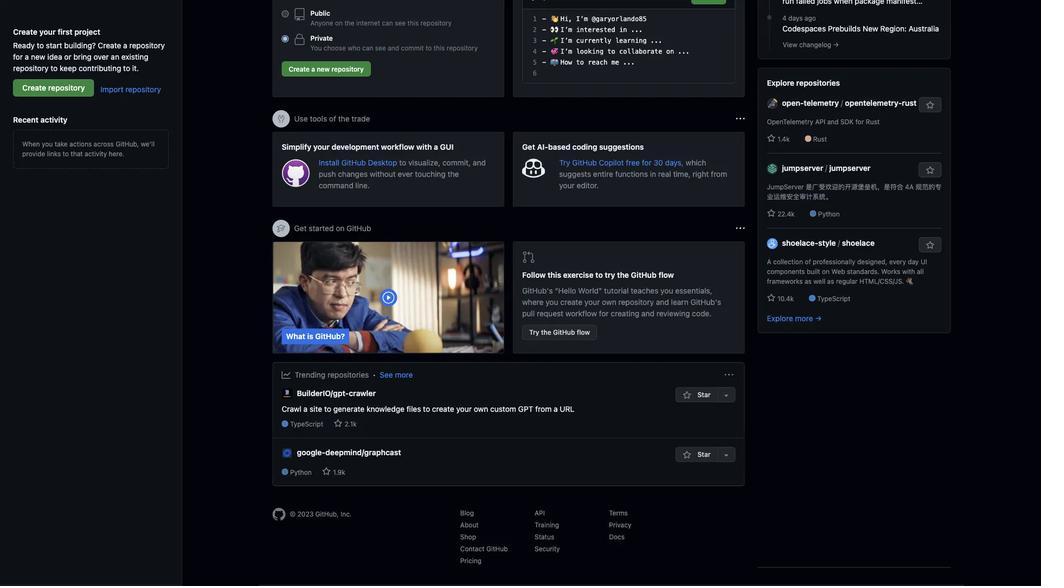 Task type: locate. For each thing, give the bounding box(es) containing it.
a left gui
[[434, 142, 438, 151]]

follow
[[523, 271, 546, 279]]

github up suggests
[[573, 158, 597, 167]]

1 horizontal spatial repositories
[[797, 78, 841, 87]]

add this repository to a list image
[[723, 391, 731, 400], [723, 451, 731, 459]]

0 horizontal spatial see
[[375, 44, 386, 52]]

1 vertical spatial new
[[317, 65, 330, 73]]

of for professionally
[[805, 258, 812, 265]]

2 star this repository image from the top
[[927, 241, 935, 250]]

to up ever
[[400, 158, 407, 167]]

0 vertical spatial you
[[42, 140, 53, 148]]

jumpserver up 是广受欢迎的开源堡垒机，是符合
[[830, 163, 871, 172]]

0 horizontal spatial →
[[816, 314, 822, 323]]

create
[[561, 298, 583, 307], [432, 404, 455, 413]]

repository inside create a new repository button
[[332, 65, 364, 73]]

can right who
[[363, 44, 374, 52]]

0 horizontal spatial create
[[432, 404, 455, 413]]

and inside explore repositories navigation
[[828, 118, 839, 125]]

1 horizontal spatial see
[[395, 19, 406, 27]]

get left ai-
[[523, 142, 536, 151]]

1 vertical spatial get
[[294, 224, 307, 233]]

from inside which suggests entire functions in real time, right from your editor.
[[711, 169, 728, 178]]

mortar board image
[[277, 224, 286, 233]]

1 vertical spatial why am i seeing this? image
[[737, 224, 745, 233]]

0 horizontal spatial rust
[[814, 135, 828, 143]]

you
[[42, 140, 53, 148], [661, 286, 674, 295], [546, 298, 559, 307]]

get for get started on github
[[294, 224, 307, 233]]

try inside "get ai-based coding suggestions" element
[[560, 158, 571, 167]]

on up well
[[823, 268, 830, 275]]

/ right style
[[839, 238, 841, 247]]

web
[[832, 268, 846, 275]]

try
[[605, 271, 616, 279]]

/ for style
[[839, 238, 841, 247]]

you
[[311, 44, 322, 52]]

© 2023 github, inc.
[[290, 510, 352, 518]]

0 horizontal spatial own
[[474, 404, 489, 413]]

terms link
[[609, 509, 628, 517]]

create for create repository
[[22, 83, 46, 92]]

idea
[[47, 52, 62, 61]]

see more link
[[380, 369, 413, 381]]

0 vertical spatial why am i seeing this? image
[[737, 114, 745, 123]]

0 vertical spatial workflow
[[381, 142, 415, 151]]

where
[[523, 298, 544, 307]]

all
[[918, 268, 924, 275]]

repo details element down "crawl a site to generate knowledge files to create your own custom gpt from a url"
[[282, 419, 575, 429]]

explore down 10.4k
[[768, 314, 794, 323]]

create down "hello
[[561, 298, 583, 307]]

1 horizontal spatial api
[[816, 118, 826, 125]]

explore repositories navigation
[[758, 68, 952, 333]]

google-deepmind/graphcast
[[297, 448, 401, 457]]

repositories inside navigation
[[797, 78, 841, 87]]

from
[[711, 169, 728, 178], [536, 404, 552, 413]]

this up "hello
[[548, 271, 562, 279]]

1 horizontal spatial try
[[560, 158, 571, 167]]

1 vertical spatial →
[[816, 314, 822, 323]]

with up "🥾"
[[903, 268, 916, 275]]

star this repository image
[[927, 166, 935, 175], [927, 241, 935, 250]]

you up links
[[42, 140, 53, 148]]

dot fill image
[[766, 13, 774, 22]]

1 vertical spatial star image
[[683, 451, 692, 459]]

0 horizontal spatial flow
[[577, 329, 590, 336]]

for down ready
[[13, 52, 23, 61]]

0 horizontal spatial can
[[363, 44, 374, 52]]

explore for explore more →
[[768, 314, 794, 323]]

new down you
[[317, 65, 330, 73]]

and right commit,
[[473, 158, 486, 167]]

github right the started
[[347, 224, 371, 233]]

creating
[[611, 309, 640, 318]]

regular
[[837, 277, 858, 285]]

repo details element down google-deepmind/graphcast link
[[282, 467, 401, 477]]

4a
[[906, 183, 914, 190]]

terms privacy docs
[[609, 509, 632, 541]]

0 vertical spatial of
[[329, 114, 336, 123]]

try up suggests
[[560, 158, 571, 167]]

/ for telemetry
[[842, 98, 844, 107]]

1 horizontal spatial create
[[561, 298, 583, 307]]

feed item heading menu image
[[725, 371, 734, 379]]

the left 'internet'
[[345, 19, 355, 27]]

flow down world"
[[577, 329, 590, 336]]

which suggests entire functions in real time, right from your editor.
[[560, 158, 728, 190]]

1 horizontal spatial with
[[903, 268, 916, 275]]

in
[[620, 26, 628, 34], [650, 169, 657, 178]]

try github copilot free for 30 days, link
[[560, 158, 686, 167]]

jumpserver up 'jumpserver'
[[783, 163, 824, 172]]

rust
[[867, 118, 880, 125], [814, 135, 828, 143]]

typescript inside explore repositories navigation
[[818, 295, 851, 302]]

4 up 5
[[533, 48, 537, 55]]

- left 💞️
[[543, 48, 547, 55]]

0 vertical spatial can
[[382, 19, 393, 27]]

github up teaches
[[631, 271, 657, 279]]

github, up here.
[[116, 140, 139, 148]]

python
[[819, 210, 840, 218], [290, 468, 312, 476]]

this up 'commit'
[[408, 19, 419, 27]]

0 horizontal spatial from
[[536, 404, 552, 413]]

1 vertical spatial typescript
[[290, 420, 323, 428]]

0 horizontal spatial 4
[[533, 48, 537, 55]]

about
[[461, 521, 479, 529]]

2 jumpserver from the left
[[830, 163, 871, 172]]

shop link
[[461, 533, 476, 541]]

1 vertical spatial you
[[661, 286, 674, 295]]

0 vertical spatial create
[[561, 298, 583, 307]]

ago
[[805, 14, 817, 22]]

star image for deepmind/graphcast
[[683, 451, 692, 459]]

star image for open-telemetry / opentelemetry-rust
[[768, 134, 776, 143]]

2 add this repository to a list image from the top
[[723, 451, 731, 459]]

1 horizontal spatial more
[[796, 314, 814, 323]]

privacy
[[609, 521, 632, 529]]

this
[[408, 19, 419, 27], [434, 44, 445, 52], [548, 271, 562, 279]]

import repository
[[101, 85, 161, 94]]

1 horizontal spatial activity
[[85, 150, 107, 157]]

1 horizontal spatial you
[[546, 298, 559, 307]]

1 vertical spatial flow
[[577, 329, 590, 336]]

a down ready
[[25, 52, 29, 61]]

can inside private you choose who can see and commit to this repository
[[363, 44, 374, 52]]

exercise
[[564, 271, 594, 279]]

new left idea
[[31, 52, 45, 61]]

footer
[[273, 508, 745, 568]]

0 horizontal spatial repositories
[[328, 370, 369, 379]]

git pull request image
[[523, 251, 536, 264]]

from right right
[[711, 169, 728, 178]]

1 vertical spatial own
[[474, 404, 489, 413]]

1 vertical spatial star
[[696, 451, 711, 458]]

see right who
[[375, 44, 386, 52]]

0 vertical spatial explore
[[768, 78, 795, 87]]

1 vertical spatial repo details element
[[282, 467, 401, 477]]

2 vertical spatial you
[[546, 298, 559, 307]]

telemetry
[[804, 98, 840, 107]]

repositories up 'builderio/gpt-crawler'
[[328, 370, 369, 379]]

1 vertical spatial in
[[650, 169, 657, 178]]

why am i seeing this? image for use tools of the trade
[[737, 114, 745, 123]]

1 horizontal spatial →
[[834, 41, 840, 48]]

star this repository image up ui
[[927, 241, 935, 250]]

0 vertical spatial star this repository image
[[927, 166, 935, 175]]

0 vertical spatial in
[[620, 26, 628, 34]]

create right files
[[432, 404, 455, 413]]

github, left the inc.
[[316, 510, 339, 518]]

0 horizontal spatial /
[[826, 163, 828, 172]]

repo details element
[[282, 419, 575, 429], [282, 467, 401, 477]]

that
[[71, 150, 83, 157]]

star button for builderio/gpt-crawler
[[676, 387, 718, 402]]

repository inside private you choose who can see and commit to this repository
[[447, 44, 478, 52]]

1 vertical spatial star this repository image
[[927, 241, 935, 250]]

how
[[561, 59, 573, 66]]

typescript down regular
[[818, 295, 851, 302]]

on right anyone
[[335, 19, 343, 27]]

api inside api training status security
[[535, 509, 545, 517]]

mark github image
[[273, 508, 286, 521]]

explore for explore repositories
[[768, 78, 795, 87]]

this inside private you choose who can see and commit to this repository
[[434, 44, 445, 52]]

code.
[[693, 309, 712, 318]]

1 vertical spatial explore
[[768, 314, 794, 323]]

1 star this repository image from the top
[[927, 166, 935, 175]]

in left the real
[[650, 169, 657, 178]]

api down telemetry
[[816, 118, 826, 125]]

see
[[380, 370, 393, 379]]

1 star from the top
[[696, 391, 711, 399]]

2 explore from the top
[[768, 314, 794, 323]]

2.1k
[[345, 420, 357, 428]]

1 horizontal spatial own
[[602, 298, 617, 307]]

more inside explore repositories navigation
[[796, 314, 814, 323]]

0 vertical spatial try
[[560, 158, 571, 167]]

1 horizontal spatial python
[[819, 210, 840, 218]]

try github copilot free for 30 days,
[[560, 158, 686, 167]]

api
[[816, 118, 826, 125], [535, 509, 545, 517]]

0 horizontal spatial activity
[[40, 115, 67, 124]]

🥾
[[907, 277, 913, 285]]

development
[[332, 142, 379, 151]]

and left the sdk
[[828, 118, 839, 125]]

star image
[[683, 391, 692, 400], [683, 451, 692, 459]]

2 star image from the top
[[683, 451, 692, 459]]

create inside github's "hello world" tutorial teaches you essentials, where you create your own repository and learn github's pull request workflow for creating and reviewing code.
[[561, 298, 583, 307]]

take
[[55, 140, 68, 148]]

0 horizontal spatial this
[[408, 19, 419, 27]]

1 vertical spatial from
[[536, 404, 552, 413]]

for inside explore repositories navigation
[[856, 118, 865, 125]]

1 vertical spatial star button
[[676, 447, 718, 462]]

@builderio profile image
[[282, 388, 293, 399]]

2 as from the left
[[828, 277, 835, 285]]

star for deepmind/graphcast
[[696, 451, 711, 458]]

1 horizontal spatial rust
[[867, 118, 880, 125]]

0 horizontal spatial jumpserver
[[783, 163, 824, 172]]

the inside public anyone on the internet can see this repository
[[345, 19, 355, 27]]

2023
[[298, 510, 314, 518]]

2 star from the top
[[696, 451, 711, 458]]

on right 'collaborate'
[[667, 48, 675, 55]]

flow up learn
[[659, 271, 674, 279]]

📫
[[550, 59, 557, 66]]

to inside try the github flow element
[[596, 271, 603, 279]]

1 horizontal spatial /
[[839, 238, 841, 247]]

repositories up telemetry
[[797, 78, 841, 87]]

0 horizontal spatial github,
[[116, 140, 139, 148]]

commit
[[401, 44, 424, 52]]

ready
[[13, 41, 35, 50]]

first
[[58, 27, 73, 36]]

star
[[696, 391, 711, 399], [696, 451, 711, 458]]

new inside create your first project ready to start building? create a repository for a new idea or bring over an existing repository to keep contributing to it.
[[31, 52, 45, 61]]

opentelemetry
[[768, 118, 814, 125]]

0 horizontal spatial in
[[620, 26, 628, 34]]

own left "custom"
[[474, 404, 489, 413]]

in down @garyorlando85
[[620, 26, 628, 34]]

tools image
[[277, 114, 286, 123]]

style
[[819, 238, 837, 247]]

for inside github's "hello world" tutorial teaches you essentials, where you create your own repository and learn github's pull request workflow for creating and reviewing code.
[[599, 309, 609, 318]]

as right well
[[828, 277, 835, 285]]

star image for crawler
[[683, 391, 692, 400]]

0 vertical spatial add this repository to a list image
[[723, 391, 731, 400]]

1 add this repository to a list image from the top
[[723, 391, 731, 400]]

-
[[543, 15, 547, 23], [543, 26, 547, 34], [543, 37, 547, 44], [543, 48, 547, 55], [543, 59, 547, 66]]

i'm down hi,
[[561, 26, 573, 34]]

try down pull
[[530, 329, 540, 336]]

repository right 'commit'
[[447, 44, 478, 52]]

@open-telemetry profile image
[[768, 98, 778, 109]]

1 explore from the top
[[768, 78, 795, 87]]

1 horizontal spatial get
[[523, 142, 536, 151]]

0 vertical spatial star image
[[683, 391, 692, 400]]

repository down who
[[332, 65, 364, 73]]

star image
[[768, 134, 776, 143], [768, 209, 776, 218], [768, 294, 776, 302], [334, 419, 343, 428], [322, 467, 331, 476]]

1 vertical spatial api
[[535, 509, 545, 517]]

can inside public anyone on the internet can see this repository
[[382, 19, 393, 27]]

prebuilds
[[829, 24, 861, 33]]

workflow up desktop
[[381, 142, 415, 151]]

push
[[319, 169, 336, 178]]

and left 'commit'
[[388, 44, 399, 52]]

and inside private you choose who can see and commit to this repository
[[388, 44, 399, 52]]

lock image
[[293, 33, 306, 46]]

deepmind/graphcast
[[326, 448, 401, 457]]

status link
[[535, 533, 555, 541]]

1 horizontal spatial typescript
[[818, 295, 851, 302]]

trade
[[352, 114, 370, 123]]

jumpserver
[[783, 163, 824, 172], [830, 163, 871, 172]]

github inside blog about shop contact github pricing
[[487, 545, 508, 552]]

1 vertical spatial with
[[903, 268, 916, 275]]

typescript down site
[[290, 420, 323, 428]]

→ inside explore repositories navigation
[[816, 314, 822, 323]]

explore repositories
[[768, 78, 841, 87]]

repositories for trending
[[328, 370, 369, 379]]

github
[[342, 158, 366, 167], [573, 158, 597, 167], [347, 224, 371, 233], [631, 271, 657, 279], [553, 329, 575, 336], [487, 545, 508, 552]]

we'll
[[141, 140, 155, 148]]

1 star button from the top
[[676, 387, 718, 402]]

jumpserver 是广受欢迎的开源堡垒机，是符合 4a 规范的专 业运维安全审计系统。
[[768, 183, 942, 200]]

0 vertical spatial own
[[602, 298, 617, 307]]

get right mortar board icon
[[294, 224, 307, 233]]

why am i seeing this? image for get started on github
[[737, 224, 745, 233]]

0 vertical spatial rust
[[867, 118, 880, 125]]

ai-
[[537, 142, 549, 151]]

contributing
[[79, 63, 121, 72]]

create for create your first project ready to start building? create a repository for a new idea or bring over an existing repository to keep contributing to it.
[[13, 27, 37, 36]]

star image for jumpserver / jumpserver
[[768, 209, 776, 218]]

create up ready
[[13, 27, 37, 36]]

day
[[909, 258, 920, 265]]

2 - from the top
[[543, 26, 547, 34]]

get
[[523, 142, 536, 151], [294, 224, 307, 233]]

see inside public anyone on the internet can see this repository
[[395, 19, 406, 27]]

of up built
[[805, 258, 812, 265]]

1 star image from the top
[[683, 391, 692, 400]]

... up the "learning"
[[631, 26, 643, 34]]

python inside explore repositories navigation
[[819, 210, 840, 218]]

of right "tools"
[[329, 114, 336, 123]]

your up start at the left top of page
[[39, 27, 56, 36]]

1 horizontal spatial in
[[650, 169, 657, 178]]

new
[[31, 52, 45, 61], [317, 65, 330, 73]]

👀
[[550, 26, 557, 34]]

star this repository image for jumpserver / jumpserver
[[927, 166, 935, 175]]

why am i seeing this? image
[[737, 114, 745, 123], [737, 224, 745, 233]]

with inside a collection of professionally designed, every day ui components built on web standards. works with all frameworks as well as regular html/css/js. 🥾
[[903, 268, 916, 275]]

- left 👀
[[543, 26, 547, 34]]

repository down keep
[[48, 83, 85, 92]]

1 vertical spatial see
[[375, 44, 386, 52]]

about link
[[461, 521, 479, 529]]

0 vertical spatial →
[[834, 41, 840, 48]]

1 repo details element from the top
[[282, 419, 575, 429]]

github's "hello world" tutorial teaches you essentials, where you create your own repository and learn github's pull request workflow for creating and reviewing code.
[[523, 286, 722, 318]]

0 horizontal spatial you
[[42, 140, 53, 148]]

0 vertical spatial star
[[696, 391, 711, 399]]

in inside 1 - 👋 hi, i'm @garyorlando85 2 - 👀 i'm interested in ... 3 - 🌱 i'm currently learning ... 4 - 💞️ i'm looking to collaborate on ... 5 - 📫 how to reach me ... 6
[[620, 26, 628, 34]]

create up recent activity
[[22, 83, 46, 92]]

for
[[13, 52, 23, 61], [856, 118, 865, 125], [642, 158, 652, 167], [599, 309, 609, 318]]

0 horizontal spatial as
[[805, 277, 812, 285]]

more right see
[[395, 370, 413, 379]]

0 vertical spatial new
[[31, 52, 45, 61]]

0 horizontal spatial of
[[329, 114, 336, 123]]

what
[[286, 332, 306, 341]]

days,
[[666, 158, 684, 167]]

a left url
[[554, 404, 558, 413]]

when you take actions across github, we'll provide links to that activity here.
[[22, 140, 155, 157]]

None radio
[[282, 10, 289, 17], [282, 35, 289, 42], [282, 10, 289, 17], [282, 35, 289, 42]]

repository up 'commit'
[[421, 19, 452, 27]]

1 horizontal spatial jumpserver
[[830, 163, 871, 172]]

0 horizontal spatial api
[[535, 509, 545, 517]]

in inside which suggests entire functions in real time, right from your editor.
[[650, 169, 657, 178]]

to right files
[[423, 404, 430, 413]]

to inside when you take actions across github, we'll provide links to that activity here.
[[63, 150, 69, 157]]

0 vertical spatial /
[[842, 98, 844, 107]]

github's up code.
[[691, 298, 722, 307]]

0 vertical spatial repositories
[[797, 78, 841, 87]]

4 inside 1 - 👋 hi, i'm @garyorlando85 2 - 👀 i'm interested in ... 3 - 🌱 i'm currently learning ... 4 - 💞️ i'm looking to collaborate on ... 5 - 📫 how to reach me ... 6
[[533, 48, 537, 55]]

0 vertical spatial api
[[816, 118, 826, 125]]

your inside create your first project ready to start building? create a repository for a new idea or bring over an existing repository to keep contributing to it.
[[39, 27, 56, 36]]

create inside button
[[289, 65, 310, 73]]

api up training
[[535, 509, 545, 517]]

0 horizontal spatial get
[[294, 224, 307, 233]]

0 vertical spatial typescript
[[818, 295, 851, 302]]

more down frameworks
[[796, 314, 814, 323]]

as down built
[[805, 277, 812, 285]]

4 left days on the right of page
[[783, 14, 787, 22]]

simplify your development workflow with a gui element
[[273, 132, 505, 207]]

业运维安全审计系统。
[[768, 193, 833, 200]]

→ down well
[[816, 314, 822, 323]]

1 horizontal spatial github's
[[691, 298, 722, 307]]

0 horizontal spatial typescript
[[290, 420, 323, 428]]

star image down 'jumpserver'
[[768, 209, 776, 218]]

1 why am i seeing this? image from the top
[[737, 114, 745, 123]]

github right 'contact'
[[487, 545, 508, 552]]

of inside a collection of professionally designed, every day ui components built on web standards. works with all frameworks as well as regular html/css/js. 🥾
[[805, 258, 812, 265]]

from right the gpt
[[536, 404, 552, 413]]

on inside 1 - 👋 hi, i'm @garyorlando85 2 - 👀 i'm interested in ... 3 - 🌱 i'm currently learning ... 4 - 💞️ i'm looking to collaborate on ... 5 - 📫 how to reach me ... 6
[[667, 48, 675, 55]]

1 vertical spatial repositories
[[328, 370, 369, 379]]

2 star button from the top
[[676, 447, 718, 462]]

1 vertical spatial activity
[[85, 150, 107, 157]]

you up request
[[546, 298, 559, 307]]

a
[[123, 41, 127, 50], [25, 52, 29, 61], [312, 65, 315, 73], [434, 142, 438, 151], [304, 404, 308, 413], [554, 404, 558, 413]]

trending
[[295, 370, 326, 379]]

github inside simplify your development workflow with a gui element
[[342, 158, 366, 167]]

0 vertical spatial star button
[[676, 387, 718, 402]]

0 vertical spatial repo details element
[[282, 419, 575, 429]]

the inside "to visualize, commit, and push changes without ever touching the command line."
[[448, 169, 459, 178]]

- left 🌱
[[543, 37, 547, 44]]

1 vertical spatial can
[[363, 44, 374, 52]]

2 why am i seeing this? image from the top
[[737, 224, 745, 233]]

2 repo details element from the top
[[282, 467, 401, 477]]

github, inside when you take actions across github, we'll provide links to that activity here.
[[116, 140, 139, 148]]

to right 'commit'
[[426, 44, 432, 52]]

1 vertical spatial workflow
[[566, 309, 597, 318]]

your down world"
[[585, 298, 600, 307]]

star image for shoelace-style / shoelace
[[768, 294, 776, 302]]

jumpserver
[[768, 183, 805, 190]]

1 horizontal spatial 4
[[783, 14, 787, 22]]

use
[[294, 114, 308, 123]]

rust down opentelemetry api and sdk for rust
[[814, 135, 828, 143]]

see up private you choose who can see and commit to this repository
[[395, 19, 406, 27]]

star this repository image up 规范的专
[[927, 166, 935, 175]]

repositories for explore
[[797, 78, 841, 87]]

0 vertical spatial get
[[523, 142, 536, 151]]

0 horizontal spatial new
[[31, 52, 45, 61]]

blog link
[[461, 509, 474, 517]]

add this repository to a list image for google-deepmind/graphcast
[[723, 451, 731, 459]]

star image down the opentelemetry
[[768, 134, 776, 143]]

1 jumpserver from the left
[[783, 163, 824, 172]]

provide
[[22, 150, 45, 157]]

repository inside public anyone on the internet can see this repository
[[421, 19, 452, 27]]

try inside 'try the github flow' link
[[530, 329, 540, 336]]

4 - from the top
[[543, 48, 547, 55]]

can right 'internet'
[[382, 19, 393, 27]]

10.4k
[[776, 295, 794, 302]]

opentelemetry-
[[846, 98, 903, 107]]

built
[[807, 268, 821, 275]]

what is github? link
[[273, 242, 504, 353]]

can
[[382, 19, 393, 27], [363, 44, 374, 52]]

1 horizontal spatial github,
[[316, 510, 339, 518]]

for inside "get ai-based coding suggestions" element
[[642, 158, 652, 167]]

your inside github's "hello world" tutorial teaches you essentials, where you create your own repository and learn github's pull request workflow for creating and reviewing code.
[[585, 298, 600, 307]]



Task type: describe. For each thing, give the bounding box(es) containing it.
commit,
[[443, 158, 471, 167]]

simplify
[[282, 142, 312, 151]]

repo image
[[293, 8, 306, 21]]

bring
[[74, 52, 92, 61]]

every
[[890, 258, 907, 265]]

and up reviewing
[[656, 298, 670, 307]]

me
[[612, 59, 620, 66]]

star this repository image
[[927, 101, 935, 110]]

to up me
[[608, 48, 616, 55]]

5 - from the top
[[543, 59, 547, 66]]

1
[[533, 15, 537, 23]]

standards.
[[848, 268, 880, 275]]

i'm up how on the right
[[561, 48, 573, 55]]

world"
[[579, 286, 603, 295]]

github inside "get ai-based coding suggestions" element
[[573, 158, 597, 167]]

star this repository image for shoelace-style / shoelace
[[927, 241, 935, 250]]

typescript inside "repo details" element
[[290, 420, 323, 428]]

use tools of the trade
[[294, 114, 370, 123]]

australia
[[909, 24, 940, 33]]

contact
[[461, 545, 485, 552]]

规范的专
[[916, 183, 942, 190]]

you inside when you take actions across github, we'll provide links to that activity here.
[[42, 140, 53, 148]]

changes
[[338, 169, 368, 178]]

components
[[768, 268, 806, 275]]

to left it.
[[123, 63, 130, 72]]

api inside explore repositories navigation
[[816, 118, 826, 125]]

region:
[[881, 24, 907, 33]]

and inside "to visualize, commit, and push changes without ever touching the command line."
[[473, 158, 486, 167]]

i'm right hi,
[[577, 15, 588, 23]]

your left "custom"
[[457, 404, 472, 413]]

→ for explore more →
[[816, 314, 822, 323]]

shoelace-
[[783, 238, 819, 247]]

request
[[537, 309, 564, 318]]

view
[[783, 41, 798, 48]]

create a new repository button
[[282, 61, 371, 77]]

6
[[533, 69, 537, 77]]

time,
[[674, 169, 691, 178]]

explore element
[[758, 0, 952, 568]]

essentials,
[[676, 286, 713, 295]]

to right site
[[324, 404, 332, 413]]

learning
[[616, 37, 647, 44]]

get for get ai-based coding suggestions
[[523, 142, 536, 151]]

play image
[[382, 291, 395, 304]]

inc.
[[341, 510, 352, 518]]

get ai-based coding suggestions element
[[513, 132, 745, 207]]

add this repository to a list image for builderio/gpt-crawler
[[723, 391, 731, 400]]

desktop
[[368, 158, 397, 167]]

... up 'collaborate'
[[651, 37, 663, 44]]

i'm right 🌱
[[561, 37, 573, 44]]

0 horizontal spatial python
[[290, 468, 312, 476]]

@shoelace-style profile image
[[768, 238, 778, 249]]

a up existing
[[123, 41, 127, 50]]

collection
[[774, 258, 804, 265]]

star for crawler
[[696, 391, 711, 399]]

star image left "1.9k"
[[322, 467, 331, 476]]

1 vertical spatial /
[[826, 163, 828, 172]]

crawl
[[282, 404, 302, 413]]

create a new repository element
[[282, 0, 495, 81]]

to inside private you choose who can see and commit to this repository
[[426, 44, 432, 52]]

opentelemetry api and sdk for rust
[[768, 118, 880, 125]]

contact github link
[[461, 545, 508, 552]]

an
[[111, 52, 119, 61]]

your inside which suggests entire functions in real time, right from your editor.
[[560, 181, 575, 190]]

open-telemetry / opentelemetry-rust
[[783, 98, 917, 107]]

private you choose who can see and commit to this repository
[[311, 34, 478, 52]]

this inside try the github flow element
[[548, 271, 562, 279]]

4 days ago codespaces prebuilds new region: australia
[[783, 14, 940, 33]]

project
[[74, 27, 100, 36]]

of for the
[[329, 114, 336, 123]]

this inside public anyone on the internet can see this repository
[[408, 19, 419, 27]]

github down request
[[553, 329, 575, 336]]

view changelog → link
[[783, 41, 840, 48]]

across
[[94, 140, 114, 148]]

repository inside github's "hello world" tutorial teaches you essentials, where you create your own repository and learn github's pull request workflow for creating and reviewing code.
[[619, 298, 654, 307]]

coding
[[573, 142, 598, 151]]

0 vertical spatial github's
[[523, 286, 553, 295]]

touching
[[415, 169, 446, 178]]

star button for google-deepmind/graphcast
[[676, 447, 718, 462]]

workflow inside github's "hello world" tutorial teaches you essentials, where you create your own repository and learn github's pull request workflow for creating and reviewing code.
[[566, 309, 597, 318]]

... right me
[[624, 59, 635, 66]]

crawl a site to generate knowledge files to create your own custom gpt from a url
[[282, 404, 575, 413]]

repo details element containing typescript
[[282, 419, 575, 429]]

the right try
[[618, 271, 629, 279]]

for inside create your first project ready to start building? create a repository for a new idea or bring over an existing repository to keep contributing to it.
[[13, 52, 23, 61]]

@jumpserver profile image
[[768, 163, 778, 174]]

→ for view changelog →
[[834, 41, 840, 48]]

privacy link
[[609, 521, 632, 529]]

try for try the github flow
[[530, 329, 540, 336]]

is
[[307, 332, 314, 341]]

pricing link
[[461, 557, 482, 564]]

your up install
[[314, 142, 330, 151]]

api link
[[535, 509, 545, 517]]

tutorial
[[605, 286, 629, 295]]

1.9k link
[[322, 467, 345, 476]]

star image left 2.1k
[[334, 419, 343, 428]]

frameworks
[[768, 277, 803, 285]]

on inside public anyone on the internet can see this repository
[[335, 19, 343, 27]]

activity inside when you take actions across github, we'll provide links to that activity here.
[[85, 150, 107, 157]]

own inside github's "hello world" tutorial teaches you essentials, where you create your own repository and learn github's pull request workflow for creating and reviewing code.
[[602, 298, 617, 307]]

private
[[311, 34, 333, 42]]

on right the started
[[336, 224, 345, 233]]

1 - from the top
[[543, 15, 547, 23]]

create up the an
[[98, 41, 121, 50]]

repo details element containing python
[[282, 467, 401, 477]]

blog
[[461, 509, 474, 517]]

3 - from the top
[[543, 37, 547, 44]]

github desktop image
[[282, 159, 310, 187]]

new
[[863, 24, 879, 33]]

on inside a collection of professionally designed, every day ui components built on web standards. works with all frameworks as well as regular html/css/js. 🥾
[[823, 268, 830, 275]]

to right how on the right
[[577, 59, 584, 66]]

0 horizontal spatial with
[[417, 142, 432, 151]]

and right creating
[[642, 309, 655, 318]]

1 vertical spatial create
[[432, 404, 455, 413]]

👋
[[550, 15, 557, 23]]

a inside create a new repository button
[[312, 65, 315, 73]]

professionally
[[813, 258, 856, 265]]

what is github? image
[[273, 242, 504, 353]]

graph image
[[282, 371, 291, 379]]

terms
[[609, 509, 628, 517]]

1 horizontal spatial flow
[[659, 271, 674, 279]]

started
[[309, 224, 334, 233]]

over
[[94, 52, 109, 61]]

@google-deepmind profile image
[[282, 448, 293, 459]]

footer containing blog
[[273, 508, 745, 568]]

jumpserver / jumpserver
[[783, 163, 871, 172]]

recent activity
[[13, 115, 67, 124]]

site
[[310, 404, 322, 413]]

💞️
[[550, 48, 557, 55]]

choose
[[324, 44, 346, 52]]

2
[[533, 26, 537, 34]]

1 vertical spatial rust
[[814, 135, 828, 143]]

©
[[290, 510, 296, 518]]

suggestions
[[600, 142, 644, 151]]

knowledge
[[367, 404, 405, 413]]

well
[[814, 277, 826, 285]]

repository down ready
[[13, 63, 49, 72]]

the left trade
[[338, 114, 350, 123]]

get started on github
[[294, 224, 371, 233]]

free
[[626, 158, 640, 167]]

what is github? element
[[273, 241, 505, 354]]

create a new repository
[[289, 65, 364, 73]]

1 as from the left
[[805, 277, 812, 285]]

the down request
[[541, 329, 552, 336]]

0 horizontal spatial more
[[395, 370, 413, 379]]

changelog
[[800, 41, 832, 48]]

1 vertical spatial github,
[[316, 510, 339, 518]]

crawler
[[349, 388, 376, 397]]

@garyorlando85
[[592, 15, 647, 23]]

to inside "to visualize, commit, and push changes without ever touching the command line."
[[400, 158, 407, 167]]

what is github?
[[286, 332, 345, 341]]

install
[[319, 158, 340, 167]]

1 vertical spatial github's
[[691, 298, 722, 307]]

repository down it.
[[126, 85, 161, 94]]

... right 'collaborate'
[[679, 48, 690, 55]]

security link
[[535, 545, 560, 552]]

see inside private you choose who can see and commit to this repository
[[375, 44, 386, 52]]

repository inside create repository link
[[48, 83, 85, 92]]

status
[[535, 533, 555, 541]]

repository up existing
[[129, 41, 165, 50]]

try the github flow element
[[513, 241, 745, 354]]

to left start at the left top of page
[[37, 41, 44, 50]]

4 inside 4 days ago codespaces prebuilds new region: australia
[[783, 14, 787, 22]]

2 horizontal spatial you
[[661, 286, 674, 295]]

create your first project ready to start building? create a repository for a new idea or bring over an existing repository to keep contributing to it.
[[13, 27, 165, 72]]

learn
[[672, 298, 689, 307]]

new inside button
[[317, 65, 330, 73]]

security
[[535, 545, 560, 552]]

a
[[768, 258, 772, 265]]

gpt
[[519, 404, 534, 413]]

to down idea
[[51, 63, 58, 72]]

a left site
[[304, 404, 308, 413]]

create for create a new repository
[[289, 65, 310, 73]]

© 2023 github, inc. link
[[273, 508, 430, 521]]

a inside simplify your development workflow with a gui element
[[434, 142, 438, 151]]

try for try github copilot free for 30 days,
[[560, 158, 571, 167]]

ui
[[921, 258, 928, 265]]



Task type: vqa. For each thing, say whether or not it's contained in the screenshot.
rightmost create
yes



